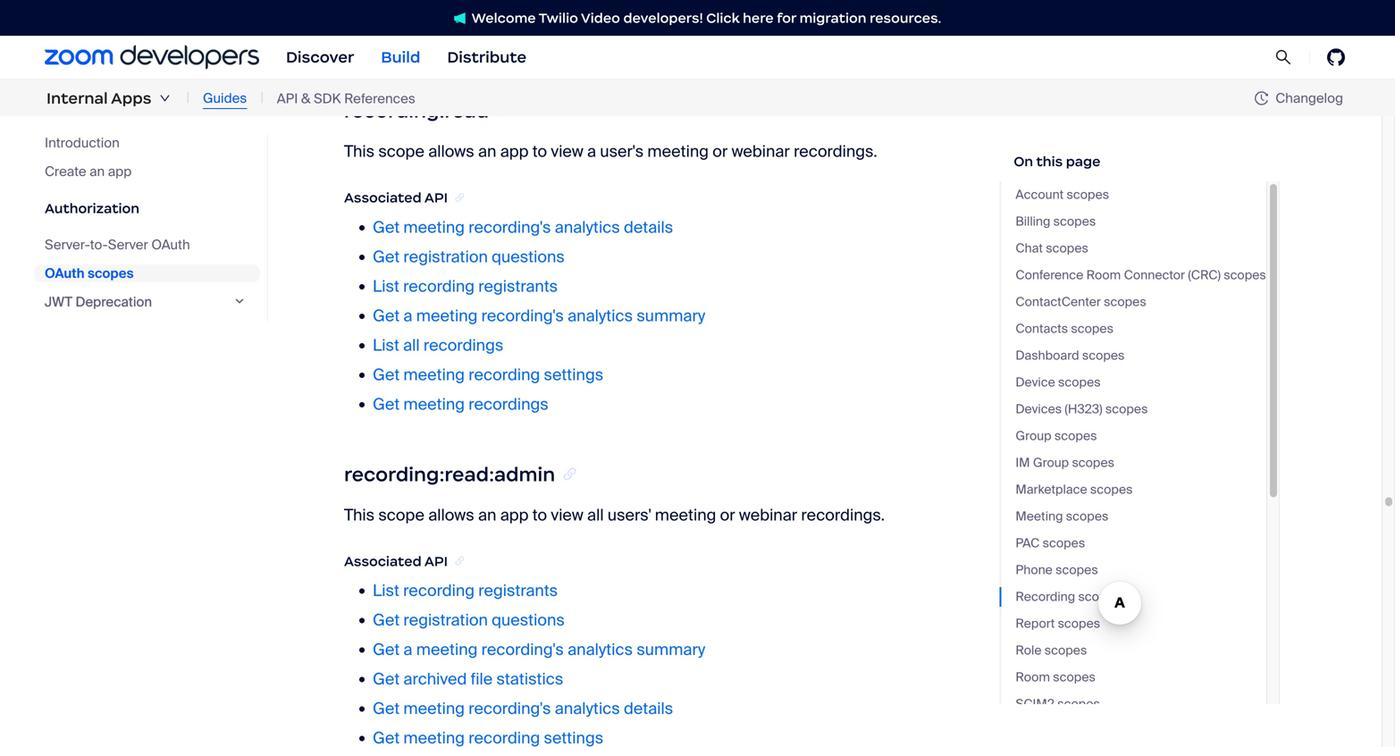 Task type: vqa. For each thing, say whether or not it's contained in the screenshot.
2nd view from the top of the page
yes



Task type: locate. For each thing, give the bounding box(es) containing it.
1 vertical spatial webinar
[[739, 505, 797, 525]]

1 scope from the top
[[378, 141, 425, 162]]

dashboard
[[1016, 347, 1079, 364]]

webinar for this scope allows an app to view a user's meeting or webinar recordings.
[[732, 141, 790, 162]]

1 list from the top
[[373, 276, 399, 297]]

scopes inside 'link'
[[1078, 589, 1121, 605]]

1 vertical spatial summary
[[637, 640, 705, 660]]

registration up archived
[[403, 610, 488, 631]]

2 summary from the top
[[637, 640, 705, 660]]

summary
[[637, 306, 705, 326], [637, 640, 705, 660]]

0 horizontal spatial link 45deg image
[[453, 189, 466, 206]]

2 associated api from the top
[[344, 553, 448, 570]]

an for this scope allows an app to view a user's meeting or webinar recordings.
[[478, 141, 496, 162]]

0 vertical spatial recordings.
[[794, 141, 877, 162]]

0 vertical spatial api
[[277, 90, 298, 107]]

scopes down devices (h323) scopes
[[1055, 428, 1097, 444]]

1 vertical spatial all
[[587, 505, 604, 525]]

registration inside "get meeting recording's analytics details get registration questions list recording registrants get a meeting recording's analytics summary list all recordings get meeting recording settings get meeting recordings"
[[403, 247, 488, 267]]

github image
[[1327, 48, 1345, 66]]

recording's
[[469, 217, 551, 238], [481, 306, 564, 326], [481, 640, 564, 660], [469, 699, 551, 719]]

get meeting recording settings link
[[373, 364, 603, 385]]

scopes for contactcenter scopes
[[1104, 294, 1146, 310]]

registration
[[403, 247, 488, 267], [403, 610, 488, 631]]

menu
[[34, 134, 268, 322]]

1 vertical spatial registrants
[[478, 581, 558, 601]]

scopes for phone scopes
[[1056, 562, 1098, 578]]

0 horizontal spatial room
[[1016, 669, 1050, 686]]

1 vertical spatial room
[[1016, 669, 1050, 686]]

1 details from the top
[[624, 217, 673, 238]]

scim2 scopes
[[1016, 696, 1100, 712]]

oauth right server
[[151, 236, 190, 253]]

group scopes
[[1016, 428, 1097, 444]]

page
[[1066, 153, 1101, 170]]

this
[[344, 141, 375, 162], [344, 505, 375, 525]]

2 vertical spatial a
[[403, 640, 412, 660]]

scopes down account scopes
[[1053, 213, 1096, 230]]

view left user's
[[551, 141, 583, 162]]

allows for this scope allows an app to view a user's meeting or webinar recordings.
[[428, 141, 474, 162]]

0 vertical spatial associated
[[344, 189, 422, 206]]

a
[[587, 141, 596, 162], [403, 306, 412, 326], [403, 640, 412, 660]]

1 vertical spatial registration
[[403, 610, 488, 631]]

zoom developer logo image
[[45, 45, 259, 69]]

1 vertical spatial or
[[720, 505, 735, 525]]

5 get from the top
[[373, 394, 400, 415]]

scopes down marketplace scopes
[[1066, 508, 1109, 525]]

1 vertical spatial questions
[[492, 610, 565, 631]]

a up list all recordings link
[[403, 306, 412, 326]]

list recording registrants link up list all recordings link
[[373, 276, 558, 297]]

or for user's
[[713, 141, 728, 162]]

pac
[[1016, 535, 1040, 551]]

migration
[[800, 9, 867, 26]]

scope
[[378, 141, 425, 162], [378, 505, 425, 525]]

scopes down the "meeting scopes"
[[1043, 535, 1085, 551]]

2 vertical spatial api
[[424, 553, 448, 570]]

0 vertical spatial oauth
[[151, 236, 190, 253]]

scopes for device scopes
[[1058, 374, 1101, 391]]

recording down link 45deg image
[[403, 581, 475, 601]]

scopes down 'im group scopes' link
[[1090, 481, 1133, 498]]

guides link
[[203, 88, 247, 109]]

scopes for report scopes
[[1058, 615, 1100, 632]]

room inside the conference room connector (crc) scopes link
[[1086, 267, 1121, 283]]

get meeting recording's analytics details link
[[373, 217, 673, 238], [373, 699, 673, 719]]

associated api down recording:read
[[344, 189, 448, 206]]

9 get from the top
[[373, 699, 400, 719]]

summary inside the list recording registrants get registration questions get a meeting recording's analytics summary get archived file statistics get meeting recording's analytics details
[[637, 640, 705, 660]]

1 horizontal spatial link 45deg image
[[495, 99, 512, 123]]

2 vertical spatial list
[[373, 581, 399, 601]]

introduction
[[45, 134, 120, 151]]

notification image
[[454, 12, 472, 25], [454, 12, 466, 25]]

0 vertical spatial view
[[551, 141, 583, 162]]

conference
[[1016, 267, 1084, 283]]

search image
[[1275, 49, 1292, 65], [1275, 49, 1292, 65]]

registration up list all recordings link
[[403, 247, 488, 267]]

0 vertical spatial link 45deg image
[[495, 99, 512, 123]]

0 vertical spatial get registration questions link
[[373, 247, 565, 267]]

github image
[[1327, 48, 1345, 66]]

1 vertical spatial scope
[[378, 505, 425, 525]]

recording inside the list recording registrants get registration questions get a meeting recording's analytics summary get archived file statistics get meeting recording's analytics details
[[403, 581, 475, 601]]

scopes down billing scopes
[[1046, 240, 1088, 257]]

users'
[[608, 505, 651, 525]]

0 vertical spatial summary
[[637, 306, 705, 326]]

view for a
[[551, 141, 583, 162]]

scopes down the conference room connector (crc) scopes link
[[1104, 294, 1146, 310]]

api down recording:read
[[424, 189, 448, 206]]

history image
[[1254, 91, 1276, 105]]

1 vertical spatial to
[[532, 505, 547, 525]]

0 horizontal spatial all
[[403, 335, 420, 356]]

1 allows from the top
[[428, 141, 474, 162]]

all
[[403, 335, 420, 356], [587, 505, 604, 525]]

1 get registration questions link from the top
[[373, 247, 565, 267]]

1 vertical spatial api
[[424, 189, 448, 206]]

this scope allows an app to view all users' meeting or webinar recordings.
[[344, 505, 885, 525]]

scopes for account scopes
[[1067, 186, 1109, 203]]

settings
[[544, 364, 603, 385]]

a left user's
[[587, 141, 596, 162]]

1 vertical spatial a
[[403, 306, 412, 326]]

app for this scope allows an app to view a user's meeting or webinar recordings.
[[500, 141, 529, 162]]

recording scopes link
[[1016, 587, 1266, 607]]

2 questions from the top
[[492, 610, 565, 631]]

1 vertical spatial associated
[[344, 553, 422, 570]]

1 registration from the top
[[403, 247, 488, 267]]

scopes for group scopes
[[1055, 428, 1097, 444]]

0 vertical spatial webinar
[[732, 141, 790, 162]]

1 vertical spatial this
[[344, 505, 375, 525]]

all up 'get meeting recordings' link
[[403, 335, 420, 356]]

im
[[1016, 454, 1030, 471]]

an down recording:read
[[478, 141, 496, 162]]

room
[[1086, 267, 1121, 283], [1016, 669, 1050, 686]]

registrants inside "get meeting recording's analytics details get registration questions list recording registrants get a meeting recording's analytics summary list all recordings get meeting recording settings get meeting recordings"
[[478, 276, 558, 297]]

0 vertical spatial scope
[[378, 141, 425, 162]]

0 vertical spatial get a meeting recording's analytics summary link
[[373, 306, 705, 326]]

scopes up marketplace scopes
[[1072, 454, 1115, 471]]

1 get meeting recording's analytics details link from the top
[[373, 217, 673, 238]]

app
[[500, 141, 529, 162], [108, 163, 132, 180], [500, 505, 529, 525]]

scopes for contacts scopes
[[1071, 320, 1114, 337]]

recordings. for this scope allows an app to view a user's meeting or webinar recordings.
[[794, 141, 877, 162]]

1 questions from the top
[[492, 247, 565, 267]]

get registration questions link for list recording registrants
[[373, 610, 565, 631]]

1 vertical spatial recordings.
[[801, 505, 885, 525]]

room up contactcenter scopes
[[1086, 267, 1121, 283]]

1 vertical spatial associated api
[[344, 553, 448, 570]]

room up scim2
[[1016, 669, 1050, 686]]

1 vertical spatial get a meeting recording's analytics summary link
[[373, 640, 705, 660]]

internal
[[46, 88, 108, 108]]

link 45deg image
[[495, 99, 512, 123], [453, 189, 466, 206], [561, 462, 579, 486]]

2 details from the top
[[624, 699, 673, 719]]

api left &
[[277, 90, 298, 107]]

pac scopes
[[1016, 535, 1085, 551]]

group up marketplace
[[1033, 454, 1069, 471]]

get a meeting recording's analytics summary link up settings
[[373, 306, 705, 326]]

0 horizontal spatial oauth
[[45, 265, 85, 282]]

1 vertical spatial allows
[[428, 505, 474, 525]]

webinar
[[732, 141, 790, 162], [739, 505, 797, 525]]

api inside api & sdk references link
[[277, 90, 298, 107]]

contactcenter scopes
[[1016, 294, 1146, 310]]

2 vertical spatial recording
[[403, 581, 475, 601]]

meeting scopes link
[[1016, 507, 1266, 526]]

scopes up scim2 scopes
[[1053, 669, 1096, 686]]

1 view from the top
[[551, 141, 583, 162]]

api & sdk references link
[[277, 88, 415, 108]]

recording up list all recordings link
[[403, 276, 475, 297]]

api left link 45deg image
[[424, 553, 448, 570]]

marketplace
[[1016, 481, 1087, 498]]

1 vertical spatial link 45deg image
[[453, 189, 466, 206]]

scopes down phone scopes link
[[1078, 589, 1121, 605]]

list recording registrants get registration questions get a meeting recording's analytics summary get archived file statistics get meeting recording's analytics details
[[373, 581, 705, 719]]

0 vertical spatial list
[[373, 276, 399, 297]]

1 registrants from the top
[[478, 276, 558, 297]]

1 this from the top
[[344, 141, 375, 162]]

1 vertical spatial oauth
[[45, 265, 85, 282]]

0 vertical spatial questions
[[492, 247, 565, 267]]

scopes down the 'page'
[[1067, 186, 1109, 203]]

scopes up 'recording scopes' on the right bottom of page
[[1056, 562, 1098, 578]]

recordings.
[[794, 141, 877, 162], [801, 505, 885, 525]]

scopes down report scopes
[[1045, 642, 1087, 659]]

scopes up deprecation
[[88, 265, 134, 282]]

account scopes
[[1016, 186, 1109, 203]]

scope down recording:read
[[378, 141, 425, 162]]

0 vertical spatial a
[[587, 141, 596, 162]]

1 vertical spatial view
[[551, 505, 583, 525]]

an down recording:read:admin
[[478, 505, 496, 525]]

scopes for room scopes
[[1053, 669, 1096, 686]]

link 45deg image
[[453, 553, 466, 570]]

0 vertical spatial details
[[624, 217, 673, 238]]

0 vertical spatial room
[[1086, 267, 1121, 283]]

recordings down get meeting recording settings link
[[469, 394, 549, 415]]

2 registration from the top
[[403, 610, 488, 631]]

an right create
[[90, 163, 105, 180]]

devices
[[1016, 401, 1062, 417]]

chat scopes
[[1016, 240, 1088, 257]]

2 vertical spatial link 45deg image
[[561, 462, 579, 486]]

get
[[373, 217, 400, 238], [373, 247, 400, 267], [373, 306, 400, 326], [373, 364, 400, 385], [373, 394, 400, 415], [373, 610, 400, 631], [373, 640, 400, 660], [373, 669, 400, 690], [373, 699, 400, 719]]

group down the devices
[[1016, 428, 1052, 444]]

link 45deg image for associated api
[[453, 189, 466, 206]]

scope down recording:read:admin
[[378, 505, 425, 525]]

associated api left link 45deg image
[[344, 553, 448, 570]]

allows
[[428, 141, 474, 162], [428, 505, 474, 525]]

scopes
[[1067, 186, 1109, 203], [1053, 213, 1096, 230], [1046, 240, 1088, 257], [88, 265, 134, 282], [1224, 267, 1266, 283], [1104, 294, 1146, 310], [1071, 320, 1114, 337], [1082, 347, 1125, 364], [1058, 374, 1101, 391], [1105, 401, 1148, 417], [1055, 428, 1097, 444], [1072, 454, 1115, 471], [1090, 481, 1133, 498], [1066, 508, 1109, 525], [1043, 535, 1085, 551], [1056, 562, 1098, 578], [1078, 589, 1121, 605], [1058, 615, 1100, 632], [1045, 642, 1087, 659], [1053, 669, 1096, 686], [1058, 696, 1100, 712]]

questions inside "get meeting recording's analytics details get registration questions list recording registrants get a meeting recording's analytics summary list all recordings get meeting recording settings get meeting recordings"
[[492, 247, 565, 267]]

scopes down 'recording scopes' on the right bottom of page
[[1058, 615, 1100, 632]]

on this page
[[1014, 153, 1101, 170]]

2 vertical spatial an
[[478, 505, 496, 525]]

get archived file statistics link
[[373, 669, 563, 690]]

0 vertical spatial all
[[403, 335, 420, 356]]

oauth down server-
[[45, 265, 85, 282]]

scopes down contacts scopes link
[[1082, 347, 1125, 364]]

3 list from the top
[[373, 581, 399, 601]]

2 this from the top
[[344, 505, 375, 525]]

details inside "get meeting recording's analytics details get registration questions list recording registrants get a meeting recording's analytics summary list all recordings get meeting recording settings get meeting recordings"
[[624, 217, 673, 238]]

scopes for oauth scopes
[[88, 265, 134, 282]]

0 vertical spatial app
[[500, 141, 529, 162]]

api & sdk references
[[277, 90, 415, 107]]

contactcenter scopes link
[[1016, 292, 1266, 312]]

device
[[1016, 374, 1055, 391]]

1 to from the top
[[532, 141, 547, 162]]

2 get meeting recording's analytics details link from the top
[[373, 699, 673, 719]]

scopes down the room scopes
[[1058, 696, 1100, 712]]

0 vertical spatial allows
[[428, 141, 474, 162]]

associated api
[[344, 189, 448, 206], [344, 553, 448, 570]]

scopes for pac scopes
[[1043, 535, 1085, 551]]

2 get registration questions link from the top
[[373, 610, 565, 631]]

0 vertical spatial list recording registrants link
[[373, 276, 558, 297]]

1 vertical spatial recordings
[[469, 394, 549, 415]]

statistics
[[496, 669, 563, 690]]

scopes up devices (h323) scopes
[[1058, 374, 1101, 391]]

analytics
[[555, 217, 620, 238], [568, 306, 633, 326], [568, 640, 633, 660], [555, 699, 620, 719]]

0 vertical spatial get meeting recording's analytics details link
[[373, 217, 673, 238]]

1 summary from the top
[[637, 306, 705, 326]]

0 vertical spatial or
[[713, 141, 728, 162]]

view left users'
[[551, 505, 583, 525]]

recording:read:admin
[[344, 462, 555, 486]]

a for registrants
[[403, 640, 412, 660]]

group
[[1016, 428, 1052, 444], [1033, 454, 1069, 471]]

get registration questions link
[[373, 247, 565, 267], [373, 610, 565, 631]]

recording up 'get meeting recordings' link
[[469, 364, 540, 385]]

1 associated api from the top
[[344, 189, 448, 206]]

1 vertical spatial app
[[108, 163, 132, 180]]

scopes for marketplace scopes
[[1090, 481, 1133, 498]]

2 vertical spatial app
[[500, 505, 529, 525]]

a inside the list recording registrants get registration questions get a meeting recording's analytics summary get archived file statistics get meeting recording's analytics details
[[403, 640, 412, 660]]

allows down recording:read
[[428, 141, 474, 162]]

registrants inside the list recording registrants get registration questions get a meeting recording's analytics summary get archived file statistics get meeting recording's analytics details
[[478, 581, 558, 601]]

scopes for recording scopes
[[1078, 589, 1121, 605]]

guides
[[203, 89, 247, 107]]

or
[[713, 141, 728, 162], [720, 505, 735, 525]]

2 list from the top
[[373, 335, 399, 356]]

2 view from the top
[[551, 505, 583, 525]]

registrants
[[478, 276, 558, 297], [478, 581, 558, 601]]

welcome twilio video developers! click here for migration resources.
[[472, 9, 941, 26]]

1 vertical spatial get meeting recording's analytics details link
[[373, 699, 673, 719]]

1 vertical spatial list
[[373, 335, 399, 356]]

allows down recording:read:admin
[[428, 505, 474, 525]]

get a meeting recording's analytics summary link up statistics
[[373, 640, 705, 660]]

0 vertical spatial this
[[344, 141, 375, 162]]

0 vertical spatial registrants
[[478, 276, 558, 297]]

scopes down contactcenter scopes
[[1071, 320, 1114, 337]]

resources.
[[870, 9, 941, 26]]

chat scopes link
[[1016, 239, 1266, 258]]

0 vertical spatial associated api
[[344, 189, 448, 206]]

0 vertical spatial to
[[532, 141, 547, 162]]

0 vertical spatial an
[[478, 141, 496, 162]]

to
[[532, 141, 547, 162], [532, 505, 547, 525]]

2 scope from the top
[[378, 505, 425, 525]]

0 vertical spatial registration
[[403, 247, 488, 267]]

list recording registrants link down link 45deg image
[[373, 581, 558, 601]]

1 list recording registrants link from the top
[[373, 276, 558, 297]]

1 vertical spatial recording
[[469, 364, 540, 385]]

summary inside "get meeting recording's analytics details get registration questions list recording registrants get a meeting recording's analytics summary list all recordings get meeting recording settings get meeting recordings"
[[637, 306, 705, 326]]

all left users'
[[587, 505, 604, 525]]

this for this scope allows an app to view all users' meeting or webinar recordings.
[[344, 505, 375, 525]]

questions inside the list recording registrants get registration questions get a meeting recording's analytics summary get archived file statistics get meeting recording's analytics details
[[492, 610, 565, 631]]

get a meeting recording's analytics summary link
[[373, 306, 705, 326], [373, 640, 705, 660]]

2 allows from the top
[[428, 505, 474, 525]]

2 to from the top
[[532, 505, 547, 525]]

1 vertical spatial get registration questions link
[[373, 610, 565, 631]]

apps
[[111, 88, 152, 108]]

3 get from the top
[[373, 306, 400, 326]]

an
[[478, 141, 496, 162], [90, 163, 105, 180], [478, 505, 496, 525]]

recordings up get meeting recording settings link
[[424, 335, 503, 356]]

2 registrants from the top
[[478, 581, 558, 601]]

2 horizontal spatial link 45deg image
[[561, 462, 579, 486]]

1 horizontal spatial room
[[1086, 267, 1121, 283]]

a up archived
[[403, 640, 412, 660]]

to for a
[[532, 141, 547, 162]]

archived
[[403, 669, 467, 690]]

(h323)
[[1065, 401, 1103, 417]]

down image
[[160, 93, 170, 104]]

1 vertical spatial details
[[624, 699, 673, 719]]

1 vertical spatial list recording registrants link
[[373, 581, 558, 601]]



Task type: describe. For each thing, give the bounding box(es) containing it.
history image
[[1254, 91, 1268, 105]]

2 associated from the top
[[344, 553, 422, 570]]

on
[[1014, 153, 1033, 170]]

scim2 scopes link
[[1016, 694, 1266, 714]]

phone
[[1016, 562, 1053, 578]]

recording:read
[[344, 99, 489, 123]]

role scopes link
[[1016, 641, 1266, 660]]

registration inside the list recording registrants get registration questions get a meeting recording's analytics summary get archived file statistics get meeting recording's analytics details
[[403, 610, 488, 631]]

get meeting recordings link
[[373, 394, 549, 415]]

this scope allows an app to view a user's meeting or webinar recordings.
[[344, 141, 877, 162]]

to-
[[90, 236, 108, 253]]

create an app
[[45, 163, 132, 180]]

1 horizontal spatial oauth
[[151, 236, 190, 253]]

a inside "get meeting recording's analytics details get registration questions list recording registrants get a meeting recording's analytics summary list all recordings get meeting recording settings get meeting recordings"
[[403, 306, 412, 326]]

this
[[1036, 153, 1063, 170]]

dashboard scopes link
[[1016, 346, 1266, 366]]

app for this scope allows an app to view all users' meeting or webinar recordings.
[[500, 505, 529, 525]]

2 get from the top
[[373, 247, 400, 267]]

jwt deprecation
[[45, 293, 152, 311]]

get registration questions link for get meeting recording's analytics details
[[373, 247, 565, 267]]

a for allows
[[587, 141, 596, 162]]

1 get from the top
[[373, 217, 400, 238]]

role scopes
[[1016, 642, 1087, 659]]

list inside the list recording registrants get registration questions get a meeting recording's analytics summary get archived file statistics get meeting recording's analytics details
[[373, 581, 399, 601]]

view for all
[[551, 505, 583, 525]]

scope for this scope allows an app to view a user's meeting or webinar recordings.
[[378, 141, 425, 162]]

conference room connector (crc) scopes link
[[1016, 265, 1266, 285]]

contacts
[[1016, 320, 1068, 337]]

this for this scope allows an app to view a user's meeting or webinar recordings.
[[344, 141, 375, 162]]

contacts scopes
[[1016, 320, 1114, 337]]

role
[[1016, 642, 1042, 659]]

8 get from the top
[[373, 669, 400, 690]]

server-to-server oauth
[[45, 236, 190, 253]]

im group scopes
[[1016, 454, 1115, 471]]

phone scopes
[[1016, 562, 1098, 578]]

link 45deg image for recording:read
[[495, 99, 512, 123]]

report scopes link
[[1016, 614, 1266, 634]]

report scopes
[[1016, 615, 1100, 632]]

get meeting recording's analytics details get registration questions list recording registrants get a meeting recording's analytics summary list all recordings get meeting recording settings get meeting recordings
[[373, 217, 705, 415]]

contacts scopes link
[[1016, 319, 1266, 339]]

marketplace scopes
[[1016, 481, 1133, 498]]

4 get from the top
[[373, 364, 400, 385]]

scopes for billing scopes
[[1053, 213, 1096, 230]]

associated api for link 45deg image
[[344, 553, 448, 570]]

welcome
[[472, 9, 536, 26]]

recording
[[1016, 589, 1075, 605]]

account scopes link
[[1016, 185, 1266, 205]]

recording scopes
[[1016, 589, 1121, 605]]

link 45deg image for recording:read:admin
[[561, 462, 579, 486]]

or for users'
[[720, 505, 735, 525]]

api for link 45deg image
[[424, 553, 448, 570]]

1 associated from the top
[[344, 189, 422, 206]]

scopes for scim2 scopes
[[1058, 696, 1100, 712]]

room scopes
[[1016, 669, 1096, 686]]

2 list recording registrants link from the top
[[373, 581, 558, 601]]

room scopes link
[[1016, 668, 1266, 687]]

scopes right (crc)
[[1224, 267, 1266, 283]]

2 get a meeting recording's analytics summary link from the top
[[373, 640, 705, 660]]

1 horizontal spatial all
[[587, 505, 604, 525]]

to for all
[[532, 505, 547, 525]]

0 vertical spatial group
[[1016, 428, 1052, 444]]

connector
[[1124, 267, 1185, 283]]

twilio
[[539, 9, 578, 26]]

phone scopes link
[[1016, 560, 1266, 580]]

references
[[344, 90, 415, 107]]

scim2
[[1016, 696, 1055, 712]]

sdk
[[314, 90, 341, 107]]

dashboard scopes
[[1016, 347, 1125, 364]]

0 vertical spatial recordings
[[424, 335, 503, 356]]

create
[[45, 163, 86, 180]]

devices (h323) scopes
[[1016, 401, 1148, 417]]

associated api for associated api link 45deg icon
[[344, 189, 448, 206]]

contactcenter
[[1016, 294, 1101, 310]]

report
[[1016, 615, 1055, 632]]

changelog link
[[1254, 89, 1343, 107]]

1 vertical spatial an
[[90, 163, 105, 180]]

menu containing introduction
[[34, 134, 268, 322]]

scopes for meeting scopes
[[1066, 508, 1109, 525]]

welcome twilio video developers! click here for migration resources. link
[[436, 8, 959, 27]]

all inside "get meeting recording's analytics details get registration questions list recording registrants get a meeting recording's analytics summary list all recordings get meeting recording settings get meeting recordings"
[[403, 335, 420, 356]]

jwt
[[45, 293, 72, 311]]

api for associated api link 45deg icon
[[424, 189, 448, 206]]

scopes for dashboard scopes
[[1082, 347, 1125, 364]]

6 get from the top
[[373, 610, 400, 631]]

changelog
[[1276, 89, 1343, 107]]

scopes down device scopes link
[[1105, 401, 1148, 417]]

meeting scopes
[[1016, 508, 1109, 525]]

marketplace scopes link
[[1016, 480, 1266, 500]]

0 vertical spatial recording
[[403, 276, 475, 297]]

allows for this scope allows an app to view all users' meeting or webinar recordings.
[[428, 505, 474, 525]]

for
[[777, 9, 796, 26]]

group scopes link
[[1016, 426, 1266, 446]]

pac scopes link
[[1016, 534, 1266, 553]]

video
[[581, 9, 620, 26]]

im group scopes link
[[1016, 453, 1266, 473]]

(crc)
[[1188, 267, 1221, 283]]

internal apps
[[46, 88, 152, 108]]

an for this scope allows an app to view all users' meeting or webinar recordings.
[[478, 505, 496, 525]]

server-
[[45, 236, 90, 253]]

billing
[[1016, 213, 1050, 230]]

click
[[706, 9, 740, 26]]

1 get a meeting recording's analytics summary link from the top
[[373, 306, 705, 326]]

room inside room scopes link
[[1016, 669, 1050, 686]]

scopes for chat scopes
[[1046, 240, 1088, 257]]

chat
[[1016, 240, 1043, 257]]

authorization
[[45, 200, 140, 217]]

devices (h323) scopes link
[[1016, 400, 1266, 419]]

server
[[108, 236, 148, 253]]

&
[[301, 90, 311, 107]]

scope for this scope allows an app to view all users' meeting or webinar recordings.
[[378, 505, 425, 525]]

developers!
[[623, 9, 703, 26]]

device scopes link
[[1016, 373, 1266, 392]]

user's
[[600, 141, 644, 162]]

recordings. for this scope allows an app to view all users' meeting or webinar recordings.
[[801, 505, 885, 525]]

file
[[471, 669, 493, 690]]

conference room connector (crc) scopes
[[1016, 267, 1266, 283]]

1 vertical spatial group
[[1033, 454, 1069, 471]]

meeting
[[1016, 508, 1063, 525]]

scopes for role scopes
[[1045, 642, 1087, 659]]

device scopes
[[1016, 374, 1101, 391]]

account
[[1016, 186, 1064, 203]]

list all recordings link
[[373, 335, 503, 356]]

webinar for this scope allows an app to view all users' meeting or webinar recordings.
[[739, 505, 797, 525]]

7 get from the top
[[373, 640, 400, 660]]

details inside the list recording registrants get registration questions get a meeting recording's analytics summary get archived file statistics get meeting recording's analytics details
[[624, 699, 673, 719]]



